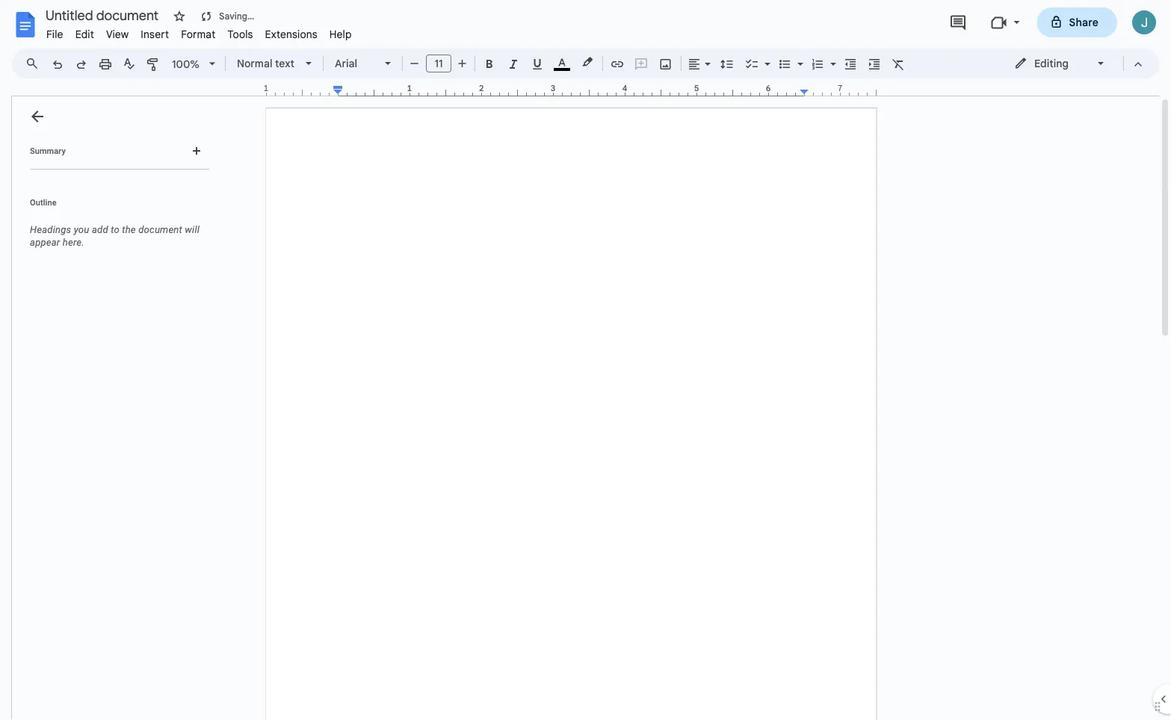 Task type: vqa. For each thing, say whether or not it's contained in the screenshot.
text field
no



Task type: describe. For each thing, give the bounding box(es) containing it.
summary
[[30, 146, 66, 155]]

format
[[181, 28, 216, 41]]

line & paragraph spacing image
[[719, 53, 736, 74]]

add
[[92, 224, 108, 235]]

Menus field
[[19, 53, 52, 74]]

help
[[329, 28, 352, 41]]

Zoom field
[[166, 53, 222, 76]]

menu bar inside menu bar banner
[[40, 19, 358, 44]]

right margin image
[[801, 84, 876, 96]]

Rename text field
[[40, 6, 167, 24]]

headings you add to the document will appear here.
[[30, 224, 200, 248]]

document
[[138, 224, 182, 235]]

Star checkbox
[[169, 6, 190, 27]]

editing button
[[1004, 52, 1117, 75]]

help menu item
[[324, 25, 358, 43]]

summary heading
[[30, 145, 66, 157]]

normal text
[[237, 57, 294, 70]]

share
[[1069, 16, 1099, 29]]

outline heading
[[12, 197, 215, 218]]

normal
[[237, 57, 272, 70]]

headings
[[30, 224, 71, 235]]

document outline element
[[12, 96, 215, 721]]

appear
[[30, 237, 60, 248]]

main toolbar
[[44, 0, 911, 580]]

insert image image
[[657, 53, 675, 74]]

Font size text field
[[427, 55, 451, 73]]

checklist menu image
[[761, 54, 771, 59]]

menu bar banner
[[0, 0, 1171, 721]]

will
[[185, 224, 200, 235]]

insert menu item
[[135, 25, 175, 43]]

edit menu item
[[69, 25, 100, 43]]

bulleted list menu image
[[794, 54, 804, 59]]

numbered list menu image
[[827, 54, 837, 59]]



Task type: locate. For each thing, give the bounding box(es) containing it.
highlight color image
[[579, 53, 596, 71]]

extensions
[[265, 28, 318, 41]]

view menu item
[[100, 25, 135, 43]]

styles list. normal text selected. option
[[237, 53, 297, 74]]

menu bar containing file
[[40, 19, 358, 44]]

application
[[0, 0, 1171, 721]]

editing
[[1035, 57, 1069, 70]]

format menu item
[[175, 25, 222, 43]]

menu bar
[[40, 19, 358, 44]]

outline
[[30, 198, 57, 207]]

left margin image
[[267, 84, 342, 96]]

extensions menu item
[[259, 25, 324, 43]]

tools menu item
[[222, 25, 259, 43]]

arial
[[335, 57, 357, 70]]

insert
[[141, 28, 169, 41]]

mode and view toolbar
[[1003, 49, 1150, 78]]

share button
[[1037, 7, 1118, 37]]

file menu item
[[40, 25, 69, 43]]

application containing share
[[0, 0, 1171, 721]]

saving… button
[[196, 6, 258, 27]]

text color image
[[554, 53, 570, 71]]

view
[[106, 28, 129, 41]]

arial option
[[335, 53, 376, 74]]

1
[[264, 83, 269, 93]]

tools
[[228, 28, 253, 41]]

edit
[[75, 28, 94, 41]]

the
[[122, 224, 136, 235]]

Font size field
[[426, 55, 458, 73]]

file
[[46, 28, 63, 41]]

here.
[[63, 237, 84, 248]]

you
[[74, 224, 89, 235]]

text
[[275, 57, 294, 70]]

to
[[111, 224, 120, 235]]

saving…
[[219, 11, 254, 22]]

Zoom text field
[[168, 54, 204, 75]]



